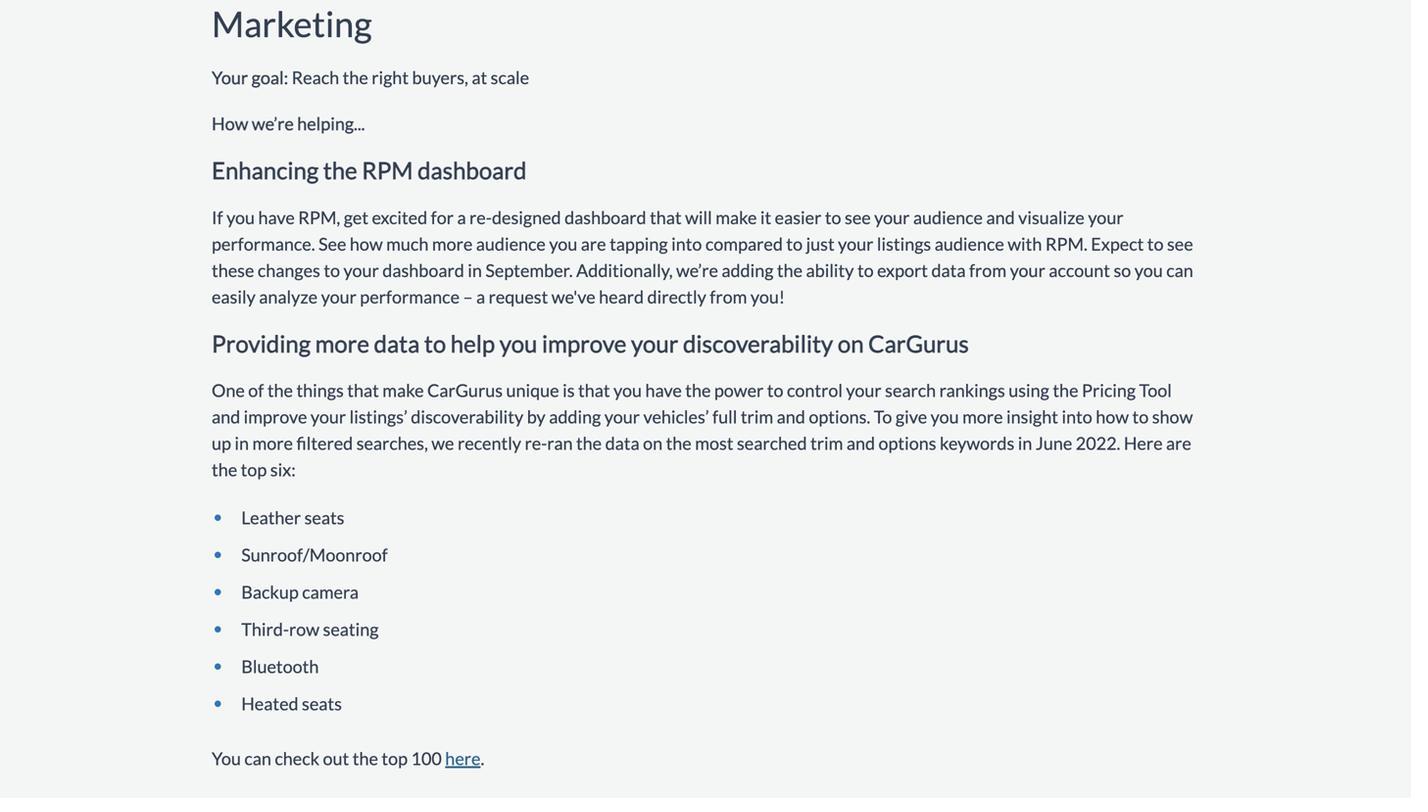 Task type: locate. For each thing, give the bounding box(es) containing it.
0 vertical spatial how
[[350, 233, 383, 255]]

0 vertical spatial are
[[581, 233, 606, 255]]

have
[[258, 207, 295, 228], [645, 380, 682, 402]]

see
[[318, 233, 346, 255]]

dashboard up for
[[418, 156, 527, 184]]

you
[[226, 207, 255, 228], [549, 233, 577, 255], [1134, 260, 1163, 281], [500, 330, 537, 358], [613, 380, 642, 402], [931, 406, 959, 428]]

you right help
[[500, 330, 537, 358]]

seats right 'heated'
[[302, 694, 342, 715]]

make up compared
[[716, 207, 757, 228]]

providing more data to help you improve your discoverability on cargurus
[[212, 330, 969, 358]]

audience down designed
[[476, 233, 546, 255]]

top left 100
[[382, 748, 408, 770]]

designed
[[492, 207, 561, 228]]

much
[[386, 233, 429, 255]]

how
[[350, 233, 383, 255], [1096, 406, 1129, 428]]

top left "six:"
[[241, 459, 267, 481]]

top
[[241, 459, 267, 481], [382, 748, 408, 770]]

that left will in the top of the page
[[650, 207, 682, 228]]

you!
[[751, 286, 785, 308]]

a
[[457, 207, 466, 228], [476, 286, 485, 308]]

dashboard up performance
[[382, 260, 464, 281]]

leather seats
[[241, 507, 344, 529]]

in right 'up'
[[235, 433, 249, 454]]

to down see
[[324, 260, 340, 281]]

seats up sunroof/moonroof
[[304, 507, 344, 529]]

out
[[323, 748, 349, 770]]

improve down we've
[[542, 330, 627, 358]]

1 vertical spatial make
[[382, 380, 424, 402]]

0 vertical spatial seats
[[304, 507, 344, 529]]

to right 'power'
[[767, 380, 783, 402]]

searches,
[[356, 433, 428, 454]]

into down will in the top of the page
[[671, 233, 702, 255]]

re- right for
[[469, 207, 492, 228]]

1 vertical spatial into
[[1062, 406, 1092, 428]]

we're right how
[[252, 113, 294, 134]]

0 horizontal spatial top
[[241, 459, 267, 481]]

1 vertical spatial re-
[[525, 433, 547, 454]]

0 horizontal spatial re-
[[469, 207, 492, 228]]

0 horizontal spatial adding
[[549, 406, 601, 428]]

0 vertical spatial top
[[241, 459, 267, 481]]

goal:
[[251, 67, 288, 88]]

helping...
[[297, 113, 365, 134]]

1 vertical spatial discoverability
[[411, 406, 524, 428]]

by
[[527, 406, 546, 428]]

that right the is
[[578, 380, 610, 402]]

rpm.
[[1045, 233, 1088, 255]]

vehicles'
[[643, 406, 709, 428]]

adding
[[722, 260, 774, 281], [549, 406, 601, 428]]

to
[[874, 406, 892, 428]]

0 horizontal spatial how
[[350, 233, 383, 255]]

to left help
[[424, 330, 446, 358]]

can inside 'if you have rpm, get excited for a re-designed dashboard that will make it easier to see your audience and visualize your performance. see how much more audience you are tapping into compared to just your listings audience with rpm. expect to see these changes to your dashboard in september. additionally, we're adding the ability to export data from your account so you can easily analyze your performance – a request we've heard directly from you!'
[[1166, 260, 1193, 281]]

how down pricing
[[1096, 406, 1129, 428]]

0 horizontal spatial cargurus
[[427, 380, 503, 402]]

1 vertical spatial how
[[1096, 406, 1129, 428]]

we're inside 'if you have rpm, get excited for a re-designed dashboard that will make it easier to see your audience and visualize your performance. see how much more audience you are tapping into compared to just your listings audience with rpm. expect to see these changes to your dashboard in september. additionally, we're adding the ability to export data from your account so you can easily analyze your performance – a request we've heard directly from you!'
[[676, 260, 718, 281]]

seats
[[304, 507, 344, 529], [302, 694, 342, 715]]

analyze
[[259, 286, 318, 308]]

are
[[581, 233, 606, 255], [1166, 433, 1191, 454]]

0 horizontal spatial see
[[845, 207, 871, 228]]

scale
[[491, 67, 529, 88]]

0 vertical spatial make
[[716, 207, 757, 228]]

1 horizontal spatial improve
[[542, 330, 627, 358]]

2 horizontal spatial data
[[931, 260, 966, 281]]

that up listings' on the bottom of page
[[347, 380, 379, 402]]

1 vertical spatial are
[[1166, 433, 1191, 454]]

into inside 'if you have rpm, get excited for a re-designed dashboard that will make it easier to see your audience and visualize your performance. see how much more audience you are tapping into compared to just your listings audience with rpm. expect to see these changes to your dashboard in september. additionally, we're adding the ability to export data from your account so you can easily analyze your performance – a request we've heard directly from you!'
[[671, 233, 702, 255]]

trim
[[741, 406, 773, 428], [810, 433, 843, 454]]

audience
[[913, 207, 983, 228], [476, 233, 546, 255], [935, 233, 1004, 255]]

0 horizontal spatial improve
[[244, 406, 307, 428]]

and inside 'if you have rpm, get excited for a re-designed dashboard that will make it easier to see your audience and visualize your performance. see how much more audience you are tapping into compared to just your listings audience with rpm. expect to see these changes to your dashboard in september. additionally, we're adding the ability to export data from your account so you can easily analyze your performance – a request we've heard directly from you!'
[[986, 207, 1015, 228]]

2 vertical spatial dashboard
[[382, 260, 464, 281]]

1 horizontal spatial are
[[1166, 433, 1191, 454]]

make
[[716, 207, 757, 228], [382, 380, 424, 402]]

enhancing the rpm dashboard
[[212, 156, 527, 184]]

see right easier
[[845, 207, 871, 228]]

adding down the is
[[549, 406, 601, 428]]

1 horizontal spatial adding
[[722, 260, 774, 281]]

your down "with"
[[1010, 260, 1045, 281]]

1 vertical spatial on
[[643, 433, 663, 454]]

heard
[[599, 286, 644, 308]]

1 horizontal spatial how
[[1096, 406, 1129, 428]]

have up performance.
[[258, 207, 295, 228]]

discoverability down you!
[[683, 330, 833, 358]]

more down for
[[432, 233, 473, 255]]

on up control
[[838, 330, 864, 358]]

directly
[[647, 286, 706, 308]]

ran
[[547, 433, 573, 454]]

your down directly
[[631, 330, 678, 358]]

enhancing
[[212, 156, 319, 184]]

improve inside one of the things that make cargurus unique is that you have the power to control your search rankings using the pricing tool and improve your listings' discoverability by adding your vehicles' full trim and options. to give you more insight into how to show up in more filtered searches, we recently re-ran the data on the most searched trim and options keywords in june 2022. here are the top six:
[[244, 406, 307, 428]]

we're up directly
[[676, 260, 718, 281]]

1 vertical spatial data
[[374, 330, 420, 358]]

here
[[445, 748, 481, 770]]

1 horizontal spatial see
[[1167, 233, 1193, 255]]

1 vertical spatial see
[[1167, 233, 1193, 255]]

0 vertical spatial a
[[457, 207, 466, 228]]

can right the so at the top right
[[1166, 260, 1193, 281]]

how inside one of the things that make cargurus unique is that you have the power to control your search rankings using the pricing tool and improve your listings' discoverability by adding your vehicles' full trim and options. to give you more insight into how to show up in more filtered searches, we recently re-ran the data on the most searched trim and options keywords in june 2022. here are the top six:
[[1096, 406, 1129, 428]]

june
[[1036, 433, 1072, 454]]

0 vertical spatial can
[[1166, 260, 1193, 281]]

1 horizontal spatial into
[[1062, 406, 1092, 428]]

up
[[212, 433, 231, 454]]

1 horizontal spatial cargurus
[[868, 330, 969, 358]]

1 horizontal spatial make
[[716, 207, 757, 228]]

0 vertical spatial adding
[[722, 260, 774, 281]]

0 vertical spatial re-
[[469, 207, 492, 228]]

1 vertical spatial improve
[[244, 406, 307, 428]]

data right export
[[931, 260, 966, 281]]

tapping
[[610, 233, 668, 255]]

0 vertical spatial on
[[838, 330, 864, 358]]

0 horizontal spatial are
[[581, 233, 606, 255]]

0 vertical spatial discoverability
[[683, 330, 833, 358]]

ability
[[806, 260, 854, 281]]

in
[[468, 260, 482, 281], [235, 433, 249, 454], [1018, 433, 1032, 454]]

in up '–'
[[468, 260, 482, 281]]

1 vertical spatial cargurus
[[427, 380, 503, 402]]

1 vertical spatial a
[[476, 286, 485, 308]]

are down show
[[1166, 433, 1191, 454]]

see right expect on the right of the page
[[1167, 233, 1193, 255]]

keywords
[[940, 433, 1015, 454]]

on
[[838, 330, 864, 358], [643, 433, 663, 454]]

in inside 'if you have rpm, get excited for a re-designed dashboard that will make it easier to see your audience and visualize your performance. see how much more audience you are tapping into compared to just your listings audience with rpm. expect to see these changes to your dashboard in september. additionally, we're adding the ability to export data from your account so you can easily analyze your performance – a request we've heard directly from you!'
[[468, 260, 482, 281]]

your up filtered
[[311, 406, 346, 428]]

six:
[[270, 459, 296, 481]]

filtered
[[296, 433, 353, 454]]

the
[[343, 67, 368, 88], [323, 156, 357, 184], [777, 260, 803, 281], [267, 380, 293, 402], [685, 380, 711, 402], [1053, 380, 1078, 402], [576, 433, 602, 454], [666, 433, 692, 454], [212, 459, 237, 481], [353, 748, 378, 770]]

1 horizontal spatial re-
[[525, 433, 547, 454]]

discoverability
[[683, 330, 833, 358], [411, 406, 524, 428]]

how down get
[[350, 233, 383, 255]]

options
[[878, 433, 936, 454]]

0 vertical spatial from
[[969, 260, 1006, 281]]

0 horizontal spatial trim
[[741, 406, 773, 428]]

on down the vehicles'
[[643, 433, 663, 454]]

1 vertical spatial seats
[[302, 694, 342, 715]]

the right of
[[267, 380, 293, 402]]

0 horizontal spatial discoverability
[[411, 406, 524, 428]]

1 horizontal spatial can
[[1166, 260, 1193, 281]]

and down one
[[212, 406, 240, 428]]

more
[[432, 233, 473, 255], [315, 330, 369, 358], [962, 406, 1003, 428], [252, 433, 293, 454]]

and up "with"
[[986, 207, 1015, 228]]

your up expect on the right of the page
[[1088, 207, 1124, 228]]

0 vertical spatial data
[[931, 260, 966, 281]]

show
[[1152, 406, 1193, 428]]

cargurus up search on the right of the page
[[868, 330, 969, 358]]

in down insight
[[1018, 433, 1032, 454]]

re-
[[469, 207, 492, 228], [525, 433, 547, 454]]

can right you
[[244, 748, 271, 770]]

trim up searched
[[741, 406, 773, 428]]

can
[[1166, 260, 1193, 281], [244, 748, 271, 770]]

make up listings' on the bottom of page
[[382, 380, 424, 402]]

1 vertical spatial top
[[382, 748, 408, 770]]

a right for
[[457, 207, 466, 228]]

to up just
[[825, 207, 841, 228]]

will
[[685, 207, 712, 228]]

we
[[431, 433, 454, 454]]

improve down of
[[244, 406, 307, 428]]

more inside 'if you have rpm, get excited for a re-designed dashboard that will make it easier to see your audience and visualize your performance. see how much more audience you are tapping into compared to just your listings audience with rpm. expect to see these changes to your dashboard in september. additionally, we're adding the ability to export data from your account so you can easily analyze your performance – a request we've heard directly from you!'
[[432, 233, 473, 255]]

0 vertical spatial cargurus
[[868, 330, 969, 358]]

data inside 'if you have rpm, get excited for a re-designed dashboard that will make it easier to see your audience and visualize your performance. see how much more audience you are tapping into compared to just your listings audience with rpm. expect to see these changes to your dashboard in september. additionally, we're adding the ability to export data from your account so you can easily analyze your performance – a request we've heard directly from you!'
[[931, 260, 966, 281]]

are inside 'if you have rpm, get excited for a re-designed dashboard that will make it easier to see your audience and visualize your performance. see how much more audience you are tapping into compared to just your listings audience with rpm. expect to see these changes to your dashboard in september. additionally, we're adding the ability to export data from your account so you can easily analyze your performance – a request we've heard directly from you!'
[[581, 233, 606, 255]]

we're
[[252, 113, 294, 134], [676, 260, 718, 281]]

have up the vehicles'
[[645, 380, 682, 402]]

sunroof/moonroof
[[241, 545, 388, 566]]

2 vertical spatial data
[[605, 433, 640, 454]]

0 horizontal spatial have
[[258, 207, 295, 228]]

and
[[986, 207, 1015, 228], [212, 406, 240, 428], [777, 406, 805, 428], [846, 433, 875, 454]]

0 horizontal spatial a
[[457, 207, 466, 228]]

re- down 'by'
[[525, 433, 547, 454]]

is
[[563, 380, 575, 402]]

from right export
[[969, 260, 1006, 281]]

audience up listings on the top right
[[913, 207, 983, 228]]

1 horizontal spatial data
[[605, 433, 640, 454]]

listings
[[877, 233, 931, 255]]

from left you!
[[710, 286, 747, 308]]

adding inside one of the things that make cargurus unique is that you have the power to control your search rankings using the pricing tool and improve your listings' discoverability by adding your vehicles' full trim and options. to give you more insight into how to show up in more filtered searches, we recently re-ran the data on the most searched trim and options keywords in june 2022. here are the top six:
[[549, 406, 601, 428]]

0 vertical spatial have
[[258, 207, 295, 228]]

1 vertical spatial adding
[[549, 406, 601, 428]]

1 vertical spatial can
[[244, 748, 271, 770]]

0 horizontal spatial data
[[374, 330, 420, 358]]

0 horizontal spatial make
[[382, 380, 424, 402]]

1 vertical spatial we're
[[676, 260, 718, 281]]

1 horizontal spatial discoverability
[[683, 330, 833, 358]]

a right '–'
[[476, 286, 485, 308]]

0 vertical spatial into
[[671, 233, 702, 255]]

data
[[931, 260, 966, 281], [374, 330, 420, 358], [605, 433, 640, 454]]

1 horizontal spatial trim
[[810, 433, 843, 454]]

your up to
[[846, 380, 882, 402]]

1 horizontal spatial in
[[468, 260, 482, 281]]

are up additionally, at the top left
[[581, 233, 606, 255]]

discoverability inside one of the things that make cargurus unique is that you have the power to control your search rankings using the pricing tool and improve your listings' discoverability by adding your vehicles' full trim and options. to give you more insight into how to show up in more filtered searches, we recently re-ran the data on the most searched trim and options keywords in june 2022. here are the top six:
[[411, 406, 524, 428]]

data right ran
[[605, 433, 640, 454]]

dashboard up tapping
[[565, 207, 646, 228]]

0 horizontal spatial into
[[671, 233, 702, 255]]

excited
[[372, 207, 427, 228]]

0 horizontal spatial can
[[244, 748, 271, 770]]

your right analyze
[[321, 286, 357, 308]]

to
[[825, 207, 841, 228], [786, 233, 803, 255], [1147, 233, 1164, 255], [324, 260, 340, 281], [857, 260, 874, 281], [424, 330, 446, 358], [767, 380, 783, 402], [1132, 406, 1149, 428]]

options.
[[809, 406, 870, 428]]

that
[[650, 207, 682, 228], [347, 380, 379, 402], [578, 380, 610, 402]]

0 vertical spatial improve
[[542, 330, 627, 358]]

adding down compared
[[722, 260, 774, 281]]

1 horizontal spatial have
[[645, 380, 682, 402]]

from
[[969, 260, 1006, 281], [710, 286, 747, 308]]

0 horizontal spatial from
[[710, 286, 747, 308]]

0 horizontal spatial on
[[643, 433, 663, 454]]

see
[[845, 207, 871, 228], [1167, 233, 1193, 255]]

trim down options.
[[810, 433, 843, 454]]

1 horizontal spatial we're
[[676, 260, 718, 281]]

into up 2022.
[[1062, 406, 1092, 428]]

your down see
[[343, 260, 379, 281]]

your left the vehicles'
[[604, 406, 640, 428]]

the up you!
[[777, 260, 803, 281]]

re- inside 'if you have rpm, get excited for a re-designed dashboard that will make it easier to see your audience and visualize your performance. see how much more audience you are tapping into compared to just your listings audience with rpm. expect to see these changes to your dashboard in september. additionally, we're adding the ability to export data from your account so you can easily analyze your performance – a request we've heard directly from you!'
[[469, 207, 492, 228]]

export
[[877, 260, 928, 281]]

right
[[372, 67, 409, 88]]

just
[[806, 233, 835, 255]]

discoverability up recently
[[411, 406, 524, 428]]

1 vertical spatial have
[[645, 380, 682, 402]]

data down performance
[[374, 330, 420, 358]]

cargurus down help
[[427, 380, 503, 402]]

2 horizontal spatial that
[[650, 207, 682, 228]]

0 horizontal spatial we're
[[252, 113, 294, 134]]



Task type: vqa. For each thing, say whether or not it's contained in the screenshot.
the can
yes



Task type: describe. For each thing, give the bounding box(es) containing it.
providing
[[212, 330, 311, 358]]

these
[[212, 260, 254, 281]]

100
[[411, 748, 442, 770]]

1 horizontal spatial that
[[578, 380, 610, 402]]

searched
[[737, 433, 807, 454]]

one
[[212, 380, 245, 402]]

unique
[[506, 380, 559, 402]]

1 vertical spatial from
[[710, 286, 747, 308]]

you up september. on the top left
[[549, 233, 577, 255]]

search
[[885, 380, 936, 402]]

request
[[489, 286, 548, 308]]

seats for leather seats
[[304, 507, 344, 529]]

2 horizontal spatial in
[[1018, 433, 1032, 454]]

0 horizontal spatial that
[[347, 380, 379, 402]]

seating
[[323, 619, 379, 641]]

power
[[714, 380, 764, 402]]

are inside one of the things that make cargurus unique is that you have the power to control your search rankings using the pricing tool and improve your listings' discoverability by adding your vehicles' full trim and options. to give you more insight into how to show up in more filtered searches, we recently re-ran the data on the most searched trim and options keywords in june 2022. here are the top six:
[[1166, 433, 1191, 454]]

the down 'up'
[[212, 459, 237, 481]]

you right the so at the top right
[[1134, 260, 1163, 281]]

pricing
[[1082, 380, 1136, 402]]

one of the things that make cargurus unique is that you have the power to control your search rankings using the pricing tool and improve your listings' discoverability by adding your vehicles' full trim and options. to give you more insight into how to show up in more filtered searches, we recently re-ran the data on the most searched trim and options keywords in june 2022. here are the top six:
[[212, 380, 1193, 481]]

make inside one of the things that make cargurus unique is that you have the power to control your search rankings using the pricing tool and improve your listings' discoverability by adding your vehicles' full trim and options. to give you more insight into how to show up in more filtered searches, we recently re-ran the data on the most searched trim and options keywords in june 2022. here are the top six:
[[382, 380, 424, 402]]

backup
[[241, 582, 299, 603]]

adding inside 'if you have rpm, get excited for a re-designed dashboard that will make it easier to see your audience and visualize your performance. see how much more audience you are tapping into compared to just your listings audience with rpm. expect to see these changes to your dashboard in september. additionally, we're adding the ability to export data from your account so you can easily analyze your performance – a request we've heard directly from you!'
[[722, 260, 774, 281]]

with
[[1008, 233, 1042, 255]]

1 horizontal spatial a
[[476, 286, 485, 308]]

you right if
[[226, 207, 255, 228]]

the inside 'if you have rpm, get excited for a re-designed dashboard that will make it easier to see your audience and visualize your performance. see how much more audience you are tapping into compared to just your listings audience with rpm. expect to see these changes to your dashboard in september. additionally, we're adding the ability to export data from your account so you can easily analyze your performance – a request we've heard directly from you!'
[[777, 260, 803, 281]]

control
[[787, 380, 843, 402]]

insight
[[1006, 406, 1058, 428]]

full
[[712, 406, 737, 428]]

additionally,
[[576, 260, 673, 281]]

so
[[1114, 260, 1131, 281]]

third-
[[241, 619, 289, 641]]

2022.
[[1076, 433, 1120, 454]]

your right just
[[838, 233, 874, 255]]

rpm
[[362, 156, 413, 184]]

to up "here"
[[1132, 406, 1149, 428]]

reach
[[292, 67, 339, 88]]

your up listings on the top right
[[874, 207, 910, 228]]

you right "give" on the bottom right
[[931, 406, 959, 428]]

most
[[695, 433, 733, 454]]

1 vertical spatial dashboard
[[565, 207, 646, 228]]

we've
[[551, 286, 596, 308]]

into inside one of the things that make cargurus unique is that you have the power to control your search rankings using the pricing tool and improve your listings' discoverability by adding your vehicles' full trim and options. to give you more insight into how to show up in more filtered searches, we recently re-ran the data on the most searched trim and options keywords in june 2022. here are the top six:
[[1062, 406, 1092, 428]]

make inside 'if you have rpm, get excited for a re-designed dashboard that will make it easier to see your audience and visualize your performance. see how much more audience you are tapping into compared to just your listings audience with rpm. expect to see these changes to your dashboard in september. additionally, we're adding the ability to export data from your account so you can easily analyze your performance – a request we've heard directly from you!'
[[716, 207, 757, 228]]

of
[[248, 380, 264, 402]]

and up searched
[[777, 406, 805, 428]]

here
[[1124, 433, 1163, 454]]

the left the rpm
[[323, 156, 357, 184]]

bluetooth
[[241, 656, 319, 678]]

cargurus inside one of the things that make cargurus unique is that you have the power to control your search rankings using the pricing tool and improve your listings' discoverability by adding your vehicles' full trim and options. to give you more insight into how to show up in more filtered searches, we recently re-ran the data on the most searched trim and options keywords in june 2022. here are the top six:
[[427, 380, 503, 402]]

how we're helping...
[[212, 113, 365, 134]]

1 vertical spatial trim
[[810, 433, 843, 454]]

the down the vehicles'
[[666, 433, 692, 454]]

camera
[[302, 582, 359, 603]]

help
[[451, 330, 495, 358]]

.
[[481, 748, 484, 770]]

to right ability
[[857, 260, 874, 281]]

easier
[[775, 207, 822, 228]]

the left right
[[343, 67, 368, 88]]

get
[[344, 207, 369, 228]]

–
[[463, 286, 473, 308]]

it
[[760, 207, 771, 228]]

data inside one of the things that make cargurus unique is that you have the power to control your search rankings using the pricing tool and improve your listings' discoverability by adding your vehicles' full trim and options. to give you more insight into how to show up in more filtered searches, we recently re-ran the data on the most searched trim and options keywords in june 2022. here are the top six:
[[605, 433, 640, 454]]

here link
[[445, 748, 481, 770]]

if you have rpm, get excited for a re-designed dashboard that will make it easier to see your audience and visualize your performance. see how much more audience you are tapping into compared to just your listings audience with rpm. expect to see these changes to your dashboard in september. additionally, we're adding the ability to export data from your account so you can easily analyze your performance – a request we've heard directly from you!
[[212, 207, 1193, 308]]

have inside 'if you have rpm, get excited for a re-designed dashboard that will make it easier to see your audience and visualize your performance. see how much more audience you are tapping into compared to just your listings audience with rpm. expect to see these changes to your dashboard in september. additionally, we're adding the ability to export data from your account so you can easily analyze your performance – a request we've heard directly from you!'
[[258, 207, 295, 228]]

you can check out the top 100 here .
[[212, 748, 484, 770]]

seats for heated seats
[[302, 694, 342, 715]]

backup camera
[[241, 582, 359, 603]]

visualize
[[1018, 207, 1085, 228]]

on inside one of the things that make cargurus unique is that you have the power to control your search rankings using the pricing tool and improve your listings' discoverability by adding your vehicles' full trim and options. to give you more insight into how to show up in more filtered searches, we recently re-ran the data on the most searched trim and options keywords in june 2022. here are the top six:
[[643, 433, 663, 454]]

rankings
[[939, 380, 1005, 402]]

the right ran
[[576, 433, 602, 454]]

more up things
[[315, 330, 369, 358]]

recently
[[458, 433, 521, 454]]

check
[[275, 748, 320, 770]]

to left just
[[786, 233, 803, 255]]

0 vertical spatial see
[[845, 207, 871, 228]]

tool
[[1139, 380, 1172, 402]]

audience left "with"
[[935, 233, 1004, 255]]

buyers,
[[412, 67, 468, 88]]

marketing
[[212, 2, 372, 45]]

heated
[[241, 694, 298, 715]]

that inside 'if you have rpm, get excited for a re-designed dashboard that will make it easier to see your audience and visualize your performance. see how much more audience you are tapping into compared to just your listings audience with rpm. expect to see these changes to your dashboard in september. additionally, we're adding the ability to export data from your account so you can easily analyze your performance – a request we've heard directly from you!'
[[650, 207, 682, 228]]

for
[[431, 207, 454, 228]]

your goal: reach the right buyers, at scale
[[212, 67, 529, 88]]

more up keywords
[[962, 406, 1003, 428]]

the right using
[[1053, 380, 1078, 402]]

easily
[[212, 286, 256, 308]]

expect
[[1091, 233, 1144, 255]]

re- inside one of the things that make cargurus unique is that you have the power to control your search rankings using the pricing tool and improve your listings' discoverability by adding your vehicles' full trim and options. to give you more insight into how to show up in more filtered searches, we recently re-ran the data on the most searched trim and options keywords in june 2022. here are the top six:
[[525, 433, 547, 454]]

compared
[[705, 233, 783, 255]]

you right the is
[[613, 380, 642, 402]]

changes
[[258, 260, 320, 281]]

account
[[1049, 260, 1110, 281]]

0 vertical spatial trim
[[741, 406, 773, 428]]

you
[[212, 748, 241, 770]]

september.
[[485, 260, 573, 281]]

row
[[289, 619, 320, 641]]

things
[[296, 380, 344, 402]]

1 horizontal spatial top
[[382, 748, 408, 770]]

and down options.
[[846, 433, 875, 454]]

your
[[212, 67, 248, 88]]

0 vertical spatial we're
[[252, 113, 294, 134]]

leather
[[241, 507, 301, 529]]

1 horizontal spatial on
[[838, 330, 864, 358]]

how
[[212, 113, 248, 134]]

performance.
[[212, 233, 315, 255]]

third-row seating
[[241, 619, 379, 641]]

how inside 'if you have rpm, get excited for a re-designed dashboard that will make it easier to see your audience and visualize your performance. see how much more audience you are tapping into compared to just your listings audience with rpm. expect to see these changes to your dashboard in september. additionally, we're adding the ability to export data from your account so you can easily analyze your performance – a request we've heard directly from you!'
[[350, 233, 383, 255]]

at
[[472, 67, 487, 88]]

more up "six:"
[[252, 433, 293, 454]]

to right expect on the right of the page
[[1147, 233, 1164, 255]]

listings'
[[349, 406, 407, 428]]

the up the vehicles'
[[685, 380, 711, 402]]

0 vertical spatial dashboard
[[418, 156, 527, 184]]

top inside one of the things that make cargurus unique is that you have the power to control your search rankings using the pricing tool and improve your listings' discoverability by adding your vehicles' full trim and options. to give you more insight into how to show up in more filtered searches, we recently re-ran the data on the most searched trim and options keywords in june 2022. here are the top six:
[[241, 459, 267, 481]]

0 horizontal spatial in
[[235, 433, 249, 454]]

if
[[212, 207, 223, 228]]

have inside one of the things that make cargurus unique is that you have the power to control your search rankings using the pricing tool and improve your listings' discoverability by adding your vehicles' full trim and options. to give you more insight into how to show up in more filtered searches, we recently re-ran the data on the most searched trim and options keywords in june 2022. here are the top six:
[[645, 380, 682, 402]]

the right out
[[353, 748, 378, 770]]

1 horizontal spatial from
[[969, 260, 1006, 281]]



